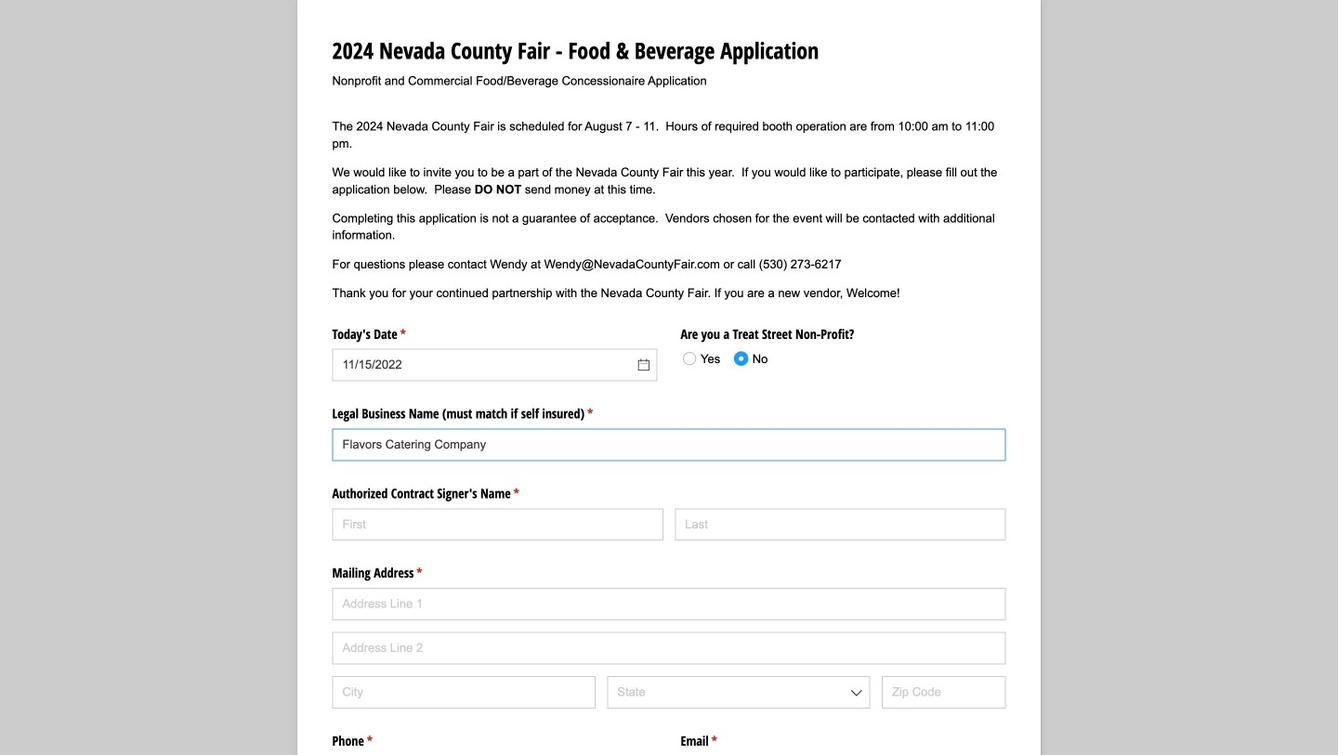 Task type: describe. For each thing, give the bounding box(es) containing it.
City text field
[[332, 677, 596, 709]]

State text field
[[607, 677, 871, 709]]

Zip Code text field
[[882, 677, 1006, 709]]

First text field
[[332, 509, 663, 541]]



Task type: locate. For each thing, give the bounding box(es) containing it.
None radio
[[677, 344, 733, 372], [728, 344, 768, 372], [677, 344, 733, 372], [728, 344, 768, 372]]

Last text field
[[675, 509, 1006, 541]]

None text field
[[332, 349, 658, 382]]

Address Line 1 text field
[[332, 588, 1006, 621]]

None text field
[[332, 429, 1006, 461]]

Address Line 2 text field
[[332, 632, 1006, 665]]



